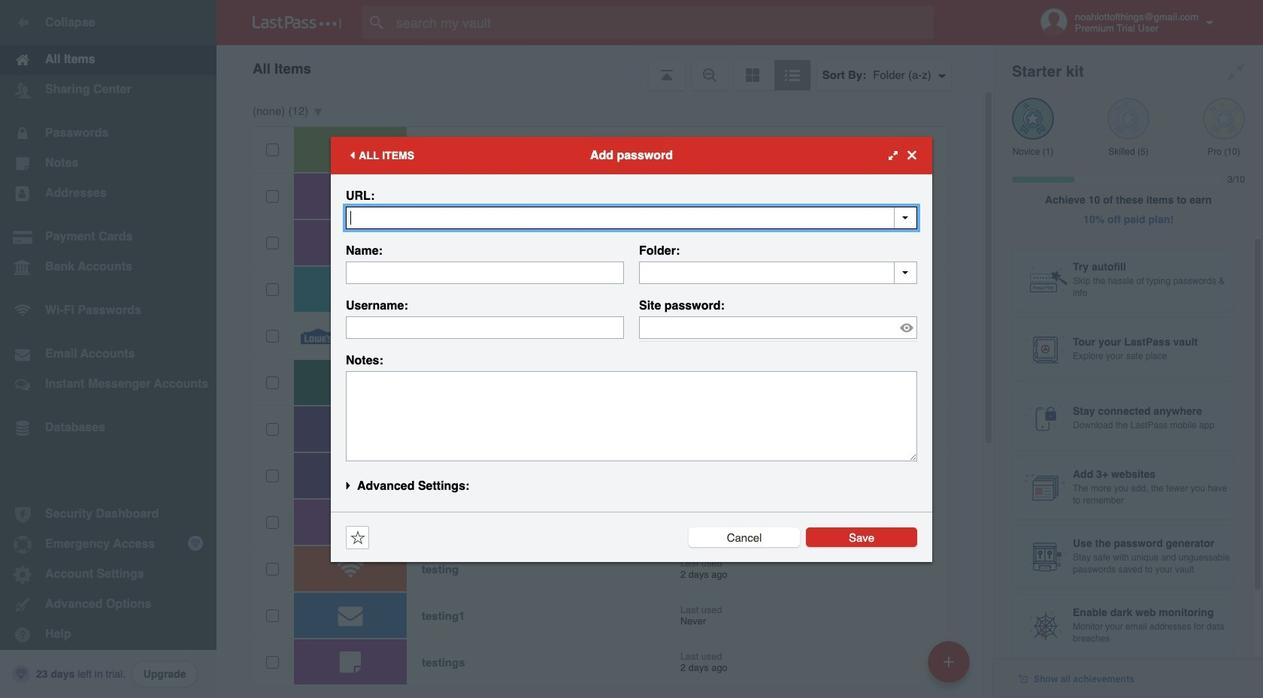Task type: describe. For each thing, give the bounding box(es) containing it.
lastpass image
[[253, 16, 341, 29]]

vault options navigation
[[217, 45, 994, 90]]



Task type: locate. For each thing, give the bounding box(es) containing it.
None text field
[[639, 261, 917, 284]]

search my vault text field
[[362, 6, 963, 39]]

None text field
[[346, 206, 917, 229], [346, 261, 624, 284], [346, 316, 624, 339], [346, 371, 917, 461], [346, 206, 917, 229], [346, 261, 624, 284], [346, 316, 624, 339], [346, 371, 917, 461]]

dialog
[[331, 136, 932, 562]]

new item image
[[944, 657, 954, 667]]

new item navigation
[[923, 637, 979, 698]]

main navigation navigation
[[0, 0, 217, 698]]

None password field
[[639, 316, 917, 339]]

Search search field
[[362, 6, 963, 39]]



